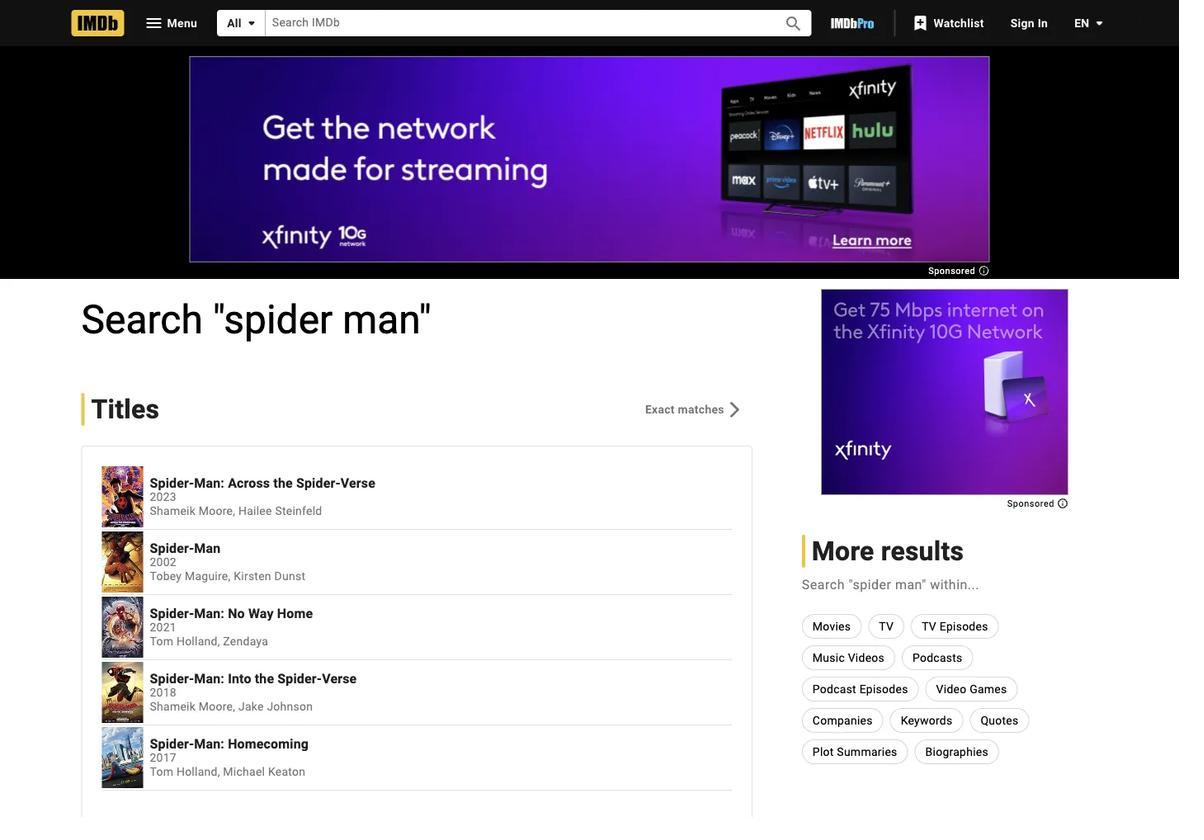 Task type: vqa. For each thing, say whether or not it's contained in the screenshot.


Task type: describe. For each thing, give the bounding box(es) containing it.
tom inside spider-man: no way home 2021 tom holland, zendaya
[[150, 635, 173, 649]]

in
[[1038, 16, 1048, 30]]

man: for across
[[194, 475, 225, 491]]

home
[[277, 606, 313, 621]]

no
[[228, 606, 245, 621]]

spider- for spider-man
[[150, 540, 194, 556]]

keywords
[[901, 713, 953, 727]]

2017
[[150, 751, 177, 765]]

more
[[812, 536, 874, 567]]

oscar isaac, andy samberg, jake johnson, daniel kaluuya, hailee steinfeld, karan soni, shameik moore, and issa rae in spider-man: across the spider-verse (2023) image
[[102, 466, 143, 527]]

menu button
[[131, 10, 211, 36]]

video games button
[[926, 677, 1018, 702]]

exact matches
[[645, 402, 724, 416]]

spider- for spider-man: homecoming
[[150, 736, 194, 752]]

submit search image
[[784, 14, 804, 34]]

arrow drop down image for en
[[1090, 13, 1110, 33]]

results
[[881, 536, 964, 567]]

spider-man: into the spider-verse (2018) image
[[102, 662, 143, 723]]

sponsored for the top sponsored content section
[[929, 266, 978, 276]]

search "spider man" main content
[[0, 46, 1179, 817]]

sign in
[[1011, 16, 1048, 30]]

spider- for spider-man: into the spider-verse
[[150, 671, 194, 686]]

all button
[[217, 10, 266, 36]]

within...
[[930, 576, 980, 592]]

spider- up 'steinfeld'
[[296, 475, 341, 491]]

plot summaries button
[[802, 739, 908, 764]]

episodes for tv episodes
[[940, 619, 988, 633]]

quotes
[[981, 713, 1019, 727]]

homecoming
[[228, 736, 309, 752]]

spider- up johnson
[[278, 671, 322, 686]]

music videos
[[813, 651, 885, 664]]

man" for search "spider man"
[[343, 296, 431, 343]]

tobey maguire in spider-man (2002) image
[[102, 532, 143, 593]]

the for across
[[273, 475, 293, 491]]

spider-man: no way home button
[[150, 606, 732, 621]]

michael
[[223, 765, 265, 779]]

holland, inside spider-man: no way home 2021 tom holland, zendaya
[[177, 635, 220, 649]]

search "spider man" within...
[[802, 576, 980, 592]]

episodes for podcast episodes
[[860, 682, 908, 696]]

spider-man: homecoming (2017) image
[[102, 727, 143, 788]]

more results
[[812, 536, 964, 567]]

willem dafoe, jamie foxx, rhys ifans, benedict cumberbatch, zendaya, and tom holland in spider-man: no way home (2021) image
[[102, 597, 143, 658]]

tv for tv
[[879, 619, 894, 633]]

spider- for spider-man: no way home
[[150, 606, 194, 621]]

sponsored for bottom sponsored content section
[[1008, 498, 1057, 509]]

podcast
[[813, 682, 857, 696]]

all
[[227, 16, 242, 30]]

home image
[[71, 10, 124, 36]]

man: for into
[[194, 671, 225, 686]]

plot summaries
[[813, 745, 898, 758]]

movies
[[813, 619, 851, 633]]

sign in button
[[998, 8, 1062, 38]]

music
[[813, 651, 845, 664]]

search for search "spider man"
[[81, 296, 203, 343]]

2002
[[150, 556, 177, 569]]

menu image
[[144, 13, 164, 33]]

search "spider man"
[[81, 296, 431, 343]]

biographies
[[926, 745, 989, 758]]

spider-man 2002 tobey maguire, kirsten dunst
[[150, 540, 306, 583]]

man: for no
[[194, 606, 225, 621]]

watchlist image
[[911, 13, 930, 33]]

movies button
[[802, 614, 862, 639]]

keywords button
[[890, 708, 964, 733]]

video
[[936, 682, 967, 696]]

across
[[228, 475, 270, 491]]

none field inside all search box
[[266, 10, 765, 36]]

music videos button
[[802, 645, 895, 670]]

watchlist
[[934, 16, 984, 30]]

sign
[[1011, 16, 1035, 30]]

arrow right image
[[724, 399, 744, 419]]

jake
[[238, 700, 264, 714]]

games
[[970, 682, 1007, 696]]

video games
[[936, 682, 1007, 696]]

hailee
[[238, 505, 272, 518]]

tv episodes button
[[911, 614, 999, 639]]



Task type: locate. For each thing, give the bounding box(es) containing it.
spider- inside spider-man: homecoming 2017 tom holland, michael keaton
[[150, 736, 194, 752]]

shameik inside spider-man: across the spider-verse 2023 shameik moore, hailee steinfeld
[[150, 505, 196, 518]]

tobey
[[150, 570, 182, 583]]

moore, inside spider-man: across the spider-verse 2023 shameik moore, hailee steinfeld
[[199, 505, 235, 518]]

spider-man: no way home 2021 tom holland, zendaya
[[150, 606, 313, 649]]

sponsored
[[929, 266, 978, 276], [1008, 498, 1057, 509]]

into
[[228, 671, 251, 686]]

0 horizontal spatial tv
[[879, 619, 894, 633]]

spider- for spider-man: across the spider-verse
[[150, 475, 194, 491]]

2 tv from the left
[[922, 619, 937, 633]]

1 vertical spatial man"
[[895, 576, 927, 592]]

episodes up the podcasts
[[940, 619, 988, 633]]

companies
[[813, 713, 873, 727]]

tom down 2021 in the left of the page
[[150, 635, 173, 649]]

biographies button
[[915, 739, 999, 764]]

dunst
[[274, 570, 306, 583]]

0 vertical spatial man"
[[343, 296, 431, 343]]

titles
[[91, 394, 159, 425]]

tv for tv episodes
[[922, 619, 937, 633]]

spider- inside spider-man 2002 tobey maguire, kirsten dunst
[[150, 540, 194, 556]]

shameik down 2018
[[150, 700, 196, 714]]

arrow drop down image right menu
[[242, 13, 261, 33]]

2 tom from the top
[[150, 765, 173, 779]]

the up 'steinfeld'
[[273, 475, 293, 491]]

tv button
[[868, 614, 905, 639]]

moore, for into
[[199, 700, 235, 714]]

verse inside spider-man: across the spider-verse 2023 shameik moore, hailee steinfeld
[[341, 475, 376, 491]]

en
[[1075, 16, 1090, 30]]

verse for spider-man: across the spider-verse
[[341, 475, 376, 491]]

way
[[248, 606, 274, 621]]

kirsten
[[234, 570, 271, 583]]

"spider for search "spider man" within...
[[849, 576, 892, 592]]

podcasts button
[[902, 645, 974, 670]]

3 man: from the top
[[194, 671, 225, 686]]

videos
[[848, 651, 885, 664]]

1 arrow drop down image from the left
[[242, 13, 261, 33]]

verse inside spider-man: into the spider-verse 2018 shameik moore, jake johnson
[[322, 671, 357, 686]]

arrow drop down image right the 'in'
[[1090, 13, 1110, 33]]

man: for homecoming
[[194, 736, 225, 752]]

man: inside spider-man: into the spider-verse 2018 shameik moore, jake johnson
[[194, 671, 225, 686]]

arrow drop down image inside en "button"
[[1090, 13, 1110, 33]]

episodes
[[940, 619, 988, 633], [860, 682, 908, 696]]

man: up the michael
[[194, 736, 225, 752]]

1 horizontal spatial search
[[802, 576, 845, 592]]

1 horizontal spatial episodes
[[940, 619, 988, 633]]

arrow drop down image for all
[[242, 13, 261, 33]]

2 arrow drop down image from the left
[[1090, 13, 1110, 33]]

podcasts
[[913, 651, 963, 664]]

the inside spider-man: into the spider-verse 2018 shameik moore, jake johnson
[[255, 671, 274, 686]]

shameik for spider-man: into the spider-verse
[[150, 700, 196, 714]]

1 vertical spatial holland,
[[177, 765, 220, 779]]

tv
[[879, 619, 894, 633], [922, 619, 937, 633]]

Search IMDb text field
[[266, 10, 765, 36]]

man" for search "spider man" within...
[[895, 576, 927, 592]]

man"
[[343, 296, 431, 343], [895, 576, 927, 592]]

podcast episodes
[[813, 682, 908, 696]]

1 tom from the top
[[150, 635, 173, 649]]

holland, down 2017
[[177, 765, 220, 779]]

search for search "spider man" within...
[[802, 576, 845, 592]]

verse
[[341, 475, 376, 491], [322, 671, 357, 686]]

1 man: from the top
[[194, 475, 225, 491]]

0 vertical spatial search
[[81, 296, 203, 343]]

the inside spider-man: across the spider-verse 2023 shameik moore, hailee steinfeld
[[273, 475, 293, 491]]

tv up the podcasts
[[922, 619, 937, 633]]

None field
[[266, 10, 765, 36]]

en button
[[1062, 8, 1110, 38]]

johnson
[[267, 700, 313, 714]]

keaton
[[268, 765, 306, 779]]

0 horizontal spatial arrow drop down image
[[242, 13, 261, 33]]

0 vertical spatial sponsored content section
[[189, 56, 990, 276]]

0 horizontal spatial "spider
[[213, 296, 333, 343]]

2 holland, from the top
[[177, 765, 220, 779]]

1 vertical spatial the
[[255, 671, 274, 686]]

1 horizontal spatial arrow drop down image
[[1090, 13, 1110, 33]]

spider-man: into the spider-verse button
[[150, 671, 732, 686]]

spider-
[[150, 475, 194, 491], [296, 475, 341, 491], [150, 540, 194, 556], [150, 606, 194, 621], [150, 671, 194, 686], [278, 671, 322, 686], [150, 736, 194, 752]]

man: inside spider-man: across the spider-verse 2023 shameik moore, hailee steinfeld
[[194, 475, 225, 491]]

0 vertical spatial sponsored
[[929, 266, 978, 276]]

spider- right oscar isaac, andy samberg, jake johnson, daniel kaluuya, hailee steinfeld, karan soni, shameik moore, and issa rae in spider-man: across the spider-verse (2023) image
[[150, 475, 194, 491]]

spider-man: across the spider-verse 2023 shameik moore, hailee steinfeld
[[150, 475, 376, 518]]

exact
[[645, 402, 675, 416]]

spider- up tobey
[[150, 540, 194, 556]]

2 man: from the top
[[194, 606, 225, 621]]

spider- right spider-man: homecoming (2017) image
[[150, 736, 194, 752]]

shameik inside spider-man: into the spider-verse 2018 shameik moore, jake johnson
[[150, 700, 196, 714]]

moore, for across
[[199, 505, 235, 518]]

4 man: from the top
[[194, 736, 225, 752]]

2 moore, from the top
[[199, 700, 235, 714]]

sponsored content section
[[189, 56, 990, 276], [821, 289, 1069, 509]]

episodes inside button
[[940, 619, 988, 633]]

1 vertical spatial search
[[802, 576, 845, 592]]

plot
[[813, 745, 834, 758]]

episodes down videos
[[860, 682, 908, 696]]

0 vertical spatial shameik
[[150, 505, 196, 518]]

spider- inside spider-man: no way home 2021 tom holland, zendaya
[[150, 606, 194, 621]]

1 vertical spatial shameik
[[150, 700, 196, 714]]

zendaya
[[223, 635, 268, 649]]

holland,
[[177, 635, 220, 649], [177, 765, 220, 779]]

All search field
[[217, 10, 812, 36]]

steinfeld
[[275, 505, 322, 518]]

"spider
[[213, 296, 333, 343], [849, 576, 892, 592]]

verse for spider-man: into the spider-verse
[[322, 671, 357, 686]]

1 vertical spatial verse
[[322, 671, 357, 686]]

shameik down 2023
[[150, 505, 196, 518]]

man: left no in the left bottom of the page
[[194, 606, 225, 621]]

1 holland, from the top
[[177, 635, 220, 649]]

matches
[[678, 402, 724, 416]]

tv inside tv episodes button
[[922, 619, 937, 633]]

tom inside spider-man: homecoming 2017 tom holland, michael keaton
[[150, 765, 173, 779]]

0 vertical spatial "spider
[[213, 296, 333, 343]]

tom
[[150, 635, 173, 649], [150, 765, 173, 779]]

2018
[[150, 686, 177, 700]]

man: inside spider-man: no way home 2021 tom holland, zendaya
[[194, 606, 225, 621]]

1 vertical spatial episodes
[[860, 682, 908, 696]]

arrow drop down image inside all button
[[242, 13, 261, 33]]

1 vertical spatial moore,
[[199, 700, 235, 714]]

spider-man: across the spider-verse button
[[150, 475, 732, 491]]

man
[[194, 540, 221, 556]]

tv inside tv button
[[879, 619, 894, 633]]

episodes inside 'button'
[[860, 682, 908, 696]]

shameik
[[150, 505, 196, 518], [150, 700, 196, 714]]

0 vertical spatial moore,
[[199, 505, 235, 518]]

moore,
[[199, 505, 235, 518], [199, 700, 235, 714]]

companies button
[[802, 708, 884, 733]]

holland, down 2021 in the left of the page
[[177, 635, 220, 649]]

arrow drop down image
[[242, 13, 261, 33], [1090, 13, 1110, 33]]

moore, up man
[[199, 505, 235, 518]]

tom down 2017
[[150, 765, 173, 779]]

quotes button
[[970, 708, 1030, 733]]

1 vertical spatial "spider
[[849, 576, 892, 592]]

0 vertical spatial verse
[[341, 475, 376, 491]]

spider-man: homecoming 2017 tom holland, michael keaton
[[150, 736, 309, 779]]

1 vertical spatial tom
[[150, 765, 173, 779]]

1 horizontal spatial man"
[[895, 576, 927, 592]]

1 horizontal spatial sponsored
[[1008, 498, 1057, 509]]

0 vertical spatial tom
[[150, 635, 173, 649]]

tv up videos
[[879, 619, 894, 633]]

0 vertical spatial the
[[273, 475, 293, 491]]

podcast episodes button
[[802, 677, 919, 702]]

0 horizontal spatial man"
[[343, 296, 431, 343]]

1 tv from the left
[[879, 619, 894, 633]]

menu
[[167, 16, 197, 30]]

the right into
[[255, 671, 274, 686]]

2 shameik from the top
[[150, 700, 196, 714]]

search
[[81, 296, 203, 343], [802, 576, 845, 592]]

exact matches button
[[632, 395, 753, 424]]

1 moore, from the top
[[199, 505, 235, 518]]

0 horizontal spatial search
[[81, 296, 203, 343]]

moore, left 'jake'
[[199, 700, 235, 714]]

spider-man: homecoming button
[[150, 736, 732, 752]]

the for into
[[255, 671, 274, 686]]

1 vertical spatial sponsored
[[1008, 498, 1057, 509]]

holland, inside spider-man: homecoming 2017 tom holland, michael keaton
[[177, 765, 220, 779]]

watchlist button
[[902, 8, 998, 38]]

0 vertical spatial episodes
[[940, 619, 988, 633]]

0 horizontal spatial episodes
[[860, 682, 908, 696]]

spider- right spider-man: into the spider-verse (2018) image
[[150, 671, 194, 686]]

2021
[[150, 621, 177, 635]]

0 horizontal spatial sponsored
[[929, 266, 978, 276]]

tv episodes
[[922, 619, 988, 633]]

1 shameik from the top
[[150, 505, 196, 518]]

summaries
[[837, 745, 898, 758]]

moore, inside spider-man: into the spider-verse 2018 shameik moore, jake johnson
[[199, 700, 235, 714]]

"spider for search "spider man"
[[213, 296, 333, 343]]

spider-man button
[[150, 540, 732, 556]]

the
[[273, 475, 293, 491], [255, 671, 274, 686]]

man: inside spider-man: homecoming 2017 tom holland, michael keaton
[[194, 736, 225, 752]]

man:
[[194, 475, 225, 491], [194, 606, 225, 621], [194, 671, 225, 686], [194, 736, 225, 752]]

maguire,
[[185, 570, 231, 583]]

1 vertical spatial sponsored content section
[[821, 289, 1069, 509]]

2023
[[150, 491, 177, 504]]

1 horizontal spatial "spider
[[849, 576, 892, 592]]

spider- down tobey
[[150, 606, 194, 621]]

1 horizontal spatial tv
[[922, 619, 937, 633]]

man: left into
[[194, 671, 225, 686]]

spider-man: into the spider-verse 2018 shameik moore, jake johnson
[[150, 671, 357, 714]]

man: left across on the left of the page
[[194, 475, 225, 491]]

0 vertical spatial holland,
[[177, 635, 220, 649]]

shameik for spider-man: across the spider-verse
[[150, 505, 196, 518]]



